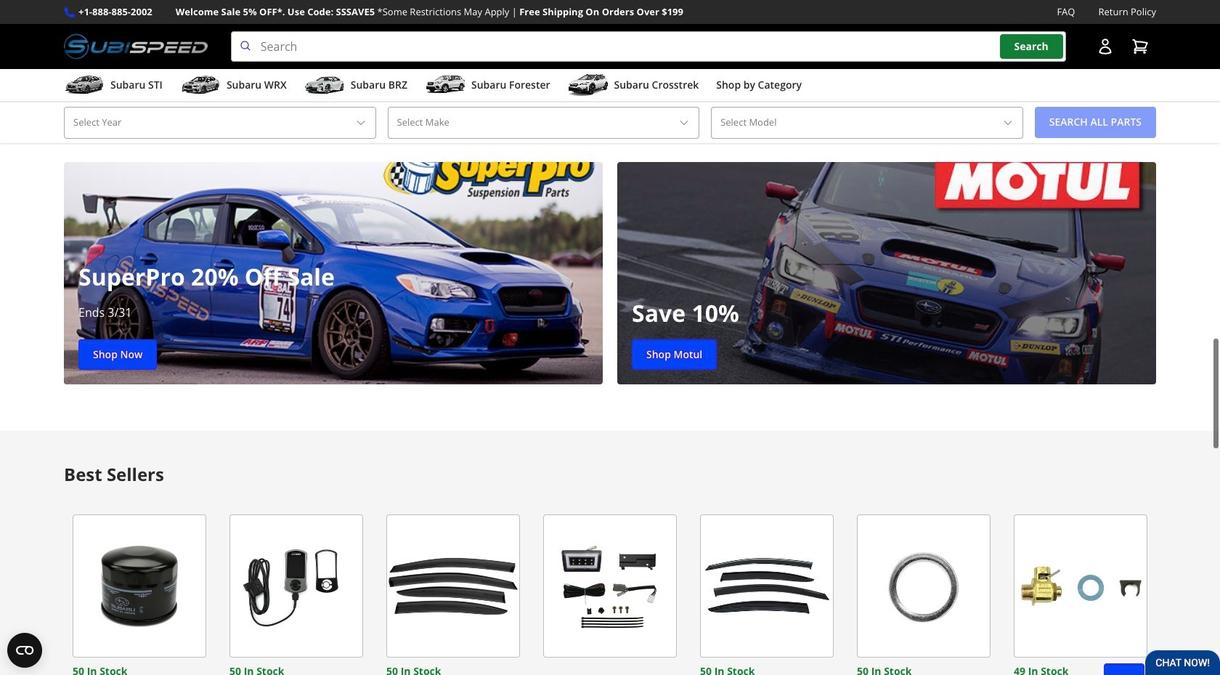 Task type: vqa. For each thing, say whether or not it's contained in the screenshot.
Fumoto Quick Engine Oil Drain Valve - 2015-2024 Subaru WRX / 2014-2018 Forester / 2013-2016 Scion FR-S / 2013-2020 Subaru BRZ / 2017-2019 Toyota 86 "image"
yes



Task type: describe. For each thing, give the bounding box(es) containing it.
select year image
[[355, 117, 367, 129]]

select model image
[[1003, 117, 1014, 129]]

cobb tuning accessport v3 - 2015-2021 subaru wrx / sti / 2014-2018 forester xt image
[[230, 515, 363, 658]]

Select Year button
[[64, 107, 376, 138]]

fumoto quick engine oil drain valve - 2015-2024 subaru wrx / 2014-2018 forester / 2013-2016 scion fr-s / 2013-2020 subaru brz / 2017-2019 toyota 86 image
[[1015, 515, 1148, 658]]

oem rain guard deflector kit - 2015-2021 subaru wrx / sti image
[[387, 515, 520, 658]]

subaru oem oil drain plug gasket - 2015-2022 wrx / 2014-2018 forester / 2013-2017 crosstrek / 2017-2020 impreza / 2013-2021 scion frs / subaru brz / toyota 86 image
[[858, 515, 991, 658]]

subaru oem oil filter - 2015-2024 subaru wrx image
[[73, 515, 206, 658]]

select make image
[[679, 117, 691, 129]]

search input field
[[231, 31, 1067, 62]]

a subaru wrx thumbnail image image
[[180, 74, 221, 96]]

olm oe style rain guards - 2015-2021 subaru wrx / sti image
[[701, 515, 834, 658]]

Select Model button
[[712, 107, 1024, 138]]

open widget image
[[7, 633, 42, 668]]



Task type: locate. For each thing, give the bounding box(es) containing it.
a subaru forester thumbnail image image
[[425, 74, 466, 96]]

a subaru sti thumbnail image image
[[64, 74, 105, 96]]

a subaru brz thumbnail image image
[[304, 74, 345, 96]]

subispeed logo image
[[64, 31, 208, 62]]

a subaru crosstrek thumbnail image image
[[568, 74, 609, 96]]

Select Make button
[[388, 107, 700, 138]]

olm nb+r rear brake light / f1 style reverse w/ pnp adapter - clear lens, gloss black base, white bar - 2015-2021 subaru wrx / sti image
[[544, 515, 677, 658]]

button image
[[1097, 38, 1115, 55]]



